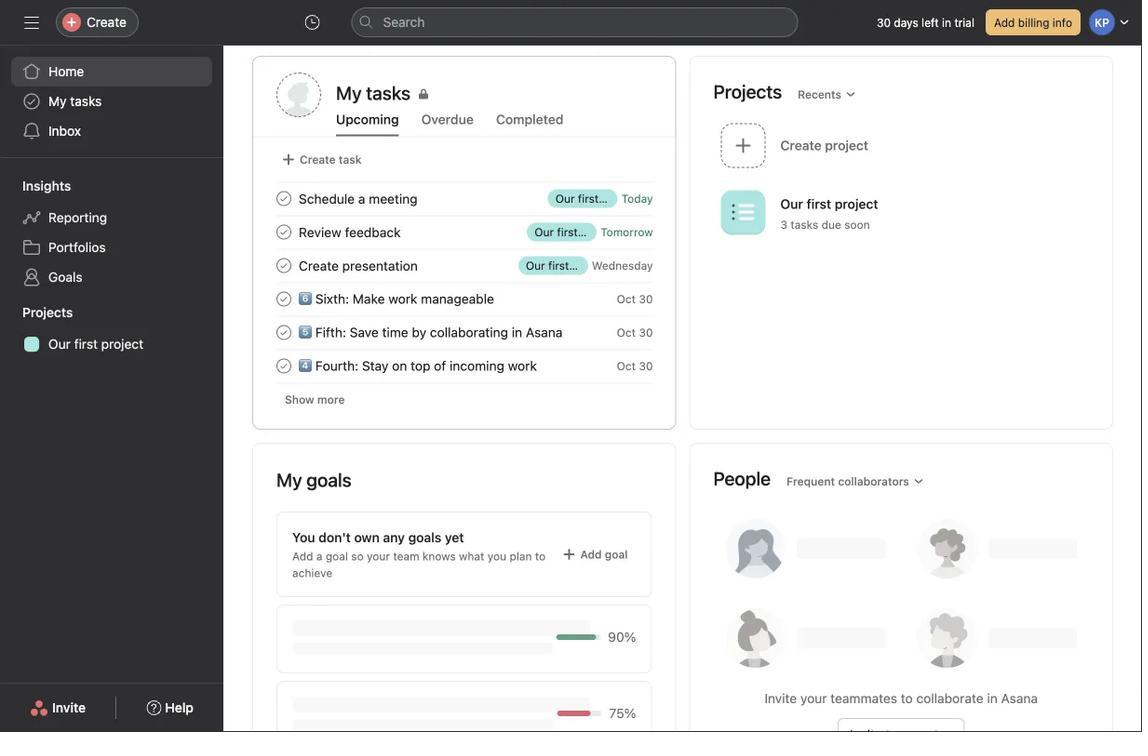 Task type: vqa. For each thing, say whether or not it's contained in the screenshot.
Project
yes



Task type: describe. For each thing, give the bounding box(es) containing it.
teammates
[[831, 691, 897, 707]]

my tasks link
[[11, 87, 212, 116]]

create task
[[300, 153, 362, 166]]

project for schedule a meeting
[[602, 192, 639, 205]]

manageable
[[421, 291, 494, 306]]

billing
[[1018, 16, 1050, 29]]

a inside you don't own any goals yet add a goal so your team knows what you plan to achieve
[[316, 550, 323, 563]]

oct 30 button for work
[[617, 360, 653, 373]]

insights button
[[0, 177, 71, 195]]

wednesday button
[[592, 259, 653, 272]]

our first project link for create presentation
[[518, 256, 609, 275]]

tomorrow
[[601, 226, 653, 239]]

days
[[894, 16, 918, 29]]

oct 30 for work
[[617, 360, 653, 373]]

1 horizontal spatial work
[[508, 358, 537, 374]]

inbox link
[[11, 116, 212, 146]]

create project
[[781, 138, 869, 153]]

goals
[[48, 269, 82, 285]]

our for review feedback
[[535, 226, 554, 239]]

list image
[[732, 202, 754, 224]]

portfolios link
[[11, 233, 212, 262]]

tasks inside our first project 3 tasks due soon
[[791, 218, 818, 231]]

don't
[[319, 530, 351, 545]]

tomorrow button
[[601, 226, 653, 239]]

save
[[350, 325, 379, 340]]

projects button
[[0, 303, 73, 322]]

projects inside dropdown button
[[22, 305, 73, 320]]

your inside you don't own any goals yet add a goal so your team knows what you plan to achieve
[[367, 550, 390, 563]]

frequent
[[787, 475, 835, 488]]

upcoming button
[[336, 112, 399, 136]]

our for schedule a meeting
[[555, 192, 575, 205]]

our first project link for schedule a meeting
[[548, 189, 639, 208]]

time
[[382, 325, 408, 340]]

by
[[412, 325, 426, 340]]

0 vertical spatial projects
[[713, 81, 782, 102]]

oct 30 button for asana
[[617, 326, 653, 339]]

search
[[383, 14, 425, 30]]

own
[[354, 530, 380, 545]]

fifth:
[[315, 325, 346, 340]]

completed checkbox for create
[[273, 255, 295, 277]]

frequent collaborators button
[[778, 469, 933, 495]]

due
[[822, 218, 841, 231]]

5️⃣
[[299, 325, 312, 340]]

first inside our first project 3 tasks due soon
[[807, 196, 831, 212]]

schedule
[[299, 191, 355, 206]]

our inside our first project 3 tasks due soon
[[781, 196, 803, 212]]

create for create
[[87, 14, 127, 30]]

info
[[1053, 16, 1072, 29]]

home
[[48, 64, 84, 79]]

goal inside you don't own any goals yet add a goal so your team knows what you plan to achieve
[[326, 550, 348, 563]]

trial
[[954, 16, 975, 29]]

first inside projects element
[[74, 336, 98, 352]]

our first project link for review feedback
[[527, 223, 618, 242]]

completed checkbox for schedule
[[273, 188, 295, 210]]

0 vertical spatial a
[[358, 191, 365, 206]]

feedback
[[345, 225, 401, 240]]

projects element
[[0, 296, 223, 363]]

my tasks
[[336, 82, 411, 104]]

our for create presentation
[[526, 259, 545, 272]]

create for create task
[[300, 153, 336, 166]]

collaborators
[[838, 475, 909, 488]]

first for review feedback
[[557, 226, 578, 239]]

today button
[[622, 192, 653, 205]]

knows
[[423, 550, 456, 563]]

our first project for review feedback
[[535, 226, 618, 239]]

30 for 5️⃣ fifth: save time by collaborating in asana
[[639, 326, 653, 339]]

show more
[[285, 393, 345, 406]]

our first project link inside projects element
[[11, 330, 212, 359]]

what
[[459, 550, 484, 563]]

oct for work
[[617, 360, 636, 373]]

my
[[48, 94, 67, 109]]

oct for asana
[[617, 326, 636, 339]]

stay
[[362, 358, 389, 374]]

2 vertical spatial in
[[987, 691, 998, 707]]

people
[[713, 468, 771, 490]]

completed image for schedule
[[273, 188, 295, 210]]

review
[[299, 225, 341, 240]]

presentation
[[342, 258, 418, 273]]

collaborate
[[916, 691, 984, 707]]

completed checkbox for 4️⃣
[[273, 355, 295, 377]]

achieve
[[292, 567, 333, 580]]

invite for invite your teammates to collaborate in asana
[[765, 691, 797, 707]]

completed checkbox for 6️⃣
[[273, 288, 295, 310]]

home link
[[11, 57, 212, 87]]

recents button
[[790, 81, 865, 108]]

1 horizontal spatial asana
[[1001, 691, 1038, 707]]

add billing info button
[[986, 9, 1081, 35]]

show more button
[[276, 387, 353, 413]]

task
[[339, 153, 362, 166]]

completed image for create
[[273, 255, 295, 277]]

review feedback
[[299, 225, 401, 240]]

first for create presentation
[[548, 259, 569, 272]]

fourth:
[[315, 358, 359, 374]]

project inside projects element
[[101, 336, 143, 352]]

inbox
[[48, 123, 81, 139]]

1 vertical spatial your
[[800, 691, 827, 707]]



Task type: locate. For each thing, give the bounding box(es) containing it.
30
[[877, 16, 891, 29], [639, 293, 653, 306], [639, 326, 653, 339], [639, 360, 653, 373]]

4️⃣
[[299, 358, 312, 374]]

overdue button
[[421, 112, 474, 136]]

completed image for 6️⃣
[[273, 288, 295, 310]]

3 completed checkbox from the top
[[273, 355, 295, 377]]

in right left
[[942, 16, 951, 29]]

30 days left in trial
[[877, 16, 975, 29]]

first down goals
[[74, 336, 98, 352]]

add billing info
[[994, 16, 1072, 29]]

add goal button
[[553, 542, 636, 568]]

1 vertical spatial asana
[[1001, 691, 1038, 707]]

1 vertical spatial oct 30 button
[[617, 326, 653, 339]]

add left billing at top
[[994, 16, 1015, 29]]

1 oct from the top
[[617, 293, 636, 306]]

1 horizontal spatial add
[[580, 548, 602, 561]]

project for review feedback
[[581, 226, 618, 239]]

hide sidebar image
[[24, 15, 39, 30]]

0 horizontal spatial work
[[388, 291, 417, 306]]

2 vertical spatial oct
[[617, 360, 636, 373]]

project up tomorrow button
[[602, 192, 639, 205]]

your left the teammates
[[800, 691, 827, 707]]

schedule a meeting
[[299, 191, 418, 206]]

our left tomorrow button
[[535, 226, 554, 239]]

30 for 6️⃣ sixth: make work manageable
[[639, 293, 653, 306]]

Completed checkbox
[[273, 188, 295, 210], [273, 255, 295, 277], [273, 322, 295, 344]]

create down review
[[299, 258, 339, 273]]

completed image left schedule
[[273, 188, 295, 210]]

create presentation
[[299, 258, 418, 273]]

2 vertical spatial create
[[299, 258, 339, 273]]

goal inside button
[[605, 548, 628, 561]]

create for create presentation
[[299, 258, 339, 273]]

oct
[[617, 293, 636, 306], [617, 326, 636, 339], [617, 360, 636, 373]]

your right so
[[367, 550, 390, 563]]

0 horizontal spatial tasks
[[70, 94, 102, 109]]

you
[[292, 530, 315, 545]]

2 oct 30 button from the top
[[617, 326, 653, 339]]

work right incoming
[[508, 358, 537, 374]]

4️⃣ fourth: stay on top of incoming work
[[299, 358, 537, 374]]

to
[[535, 550, 546, 563], [901, 691, 913, 707]]

project up soon
[[835, 196, 878, 212]]

first left tomorrow
[[557, 226, 578, 239]]

invite for invite
[[52, 700, 86, 716]]

completed image
[[273, 188, 295, 210], [273, 221, 295, 243], [273, 322, 295, 344], [273, 355, 295, 377]]

completed image left 5️⃣
[[273, 322, 295, 344]]

help button
[[134, 692, 206, 725]]

0 vertical spatial oct 30
[[617, 293, 653, 306]]

add
[[994, 16, 1015, 29], [580, 548, 602, 561], [292, 550, 313, 563]]

our first project for create presentation
[[526, 259, 609, 272]]

today
[[622, 192, 653, 205]]

3 oct from the top
[[617, 360, 636, 373]]

2 oct 30 from the top
[[617, 326, 653, 339]]

0 vertical spatial completed image
[[273, 255, 295, 277]]

completed checkbox left 4️⃣
[[273, 355, 295, 377]]

first up the due
[[807, 196, 831, 212]]

our first project 3 tasks due soon
[[781, 196, 878, 231]]

make
[[353, 291, 385, 306]]

invite button
[[18, 692, 98, 725]]

completed image for review
[[273, 221, 295, 243]]

1 completed checkbox from the top
[[273, 221, 295, 243]]

0 horizontal spatial projects
[[22, 305, 73, 320]]

0 horizontal spatial to
[[535, 550, 546, 563]]

completed
[[496, 112, 564, 127]]

1 horizontal spatial projects
[[713, 81, 782, 102]]

1 vertical spatial projects
[[22, 305, 73, 320]]

our first project link down goals 'link'
[[11, 330, 212, 359]]

add inside you don't own any goals yet add a goal so your team knows what you plan to achieve
[[292, 550, 313, 563]]

0 vertical spatial work
[[388, 291, 417, 306]]

5️⃣ fifth: save time by collaborating in asana
[[299, 325, 563, 340]]

project down goals 'link'
[[101, 336, 143, 352]]

1 vertical spatial completed checkbox
[[273, 255, 295, 277]]

first left today
[[578, 192, 599, 205]]

our left today button
[[555, 192, 575, 205]]

tasks inside global element
[[70, 94, 102, 109]]

create up the 'home' link
[[87, 14, 127, 30]]

a up achieve
[[316, 550, 323, 563]]

create button
[[56, 7, 139, 37]]

completed image for 5️⃣
[[273, 322, 295, 344]]

0 vertical spatial in
[[942, 16, 951, 29]]

goals link
[[11, 262, 212, 292]]

create inside button
[[300, 153, 336, 166]]

tasks right my
[[70, 94, 102, 109]]

1 vertical spatial oct 30
[[617, 326, 653, 339]]

3 completed image from the top
[[273, 322, 295, 344]]

2 oct from the top
[[617, 326, 636, 339]]

add for add goal
[[580, 548, 602, 561]]

completed button
[[496, 112, 564, 136]]

completed checkbox for review
[[273, 221, 295, 243]]

first left wednesday button
[[548, 259, 569, 272]]

2 completed image from the top
[[273, 221, 295, 243]]

my goals
[[276, 469, 352, 491]]

1 completed checkbox from the top
[[273, 188, 295, 210]]

so
[[351, 550, 364, 563]]

projects left recents
[[713, 81, 782, 102]]

2 vertical spatial oct 30
[[617, 360, 653, 373]]

in
[[942, 16, 951, 29], [512, 325, 522, 340], [987, 691, 998, 707]]

of
[[434, 358, 446, 374]]

1 vertical spatial completed image
[[273, 288, 295, 310]]

our first project link down tomorrow
[[518, 256, 609, 275]]

1 horizontal spatial to
[[901, 691, 913, 707]]

90%
[[608, 630, 636, 645]]

create inside "popup button"
[[87, 14, 127, 30]]

2 completed image from the top
[[273, 288, 295, 310]]

global element
[[0, 46, 223, 157]]

0 horizontal spatial in
[[512, 325, 522, 340]]

1 completed image from the top
[[273, 188, 295, 210]]

invite inside button
[[52, 700, 86, 716]]

1 vertical spatial completed checkbox
[[273, 288, 295, 310]]

any
[[383, 530, 405, 545]]

0 vertical spatial oct 30 button
[[617, 293, 653, 306]]

wednesday
[[592, 259, 653, 272]]

completed image for 4️⃣
[[273, 355, 295, 377]]

create
[[87, 14, 127, 30], [300, 153, 336, 166], [299, 258, 339, 273]]

0 vertical spatial oct
[[617, 293, 636, 306]]

add inside button
[[580, 548, 602, 561]]

sixth:
[[315, 291, 349, 306]]

left
[[922, 16, 939, 29]]

to inside you don't own any goals yet add a goal so your team knows what you plan to achieve
[[535, 550, 546, 563]]

1 horizontal spatial a
[[358, 191, 365, 206]]

work
[[388, 291, 417, 306], [508, 358, 537, 374]]

project for create presentation
[[572, 259, 609, 272]]

search button
[[351, 7, 798, 37]]

0 vertical spatial asana
[[526, 325, 563, 340]]

project
[[602, 192, 639, 205], [835, 196, 878, 212], [581, 226, 618, 239], [572, 259, 609, 272], [101, 336, 143, 352]]

incoming
[[450, 358, 504, 374]]

1 completed image from the top
[[273, 255, 295, 277]]

my tasks link
[[336, 80, 652, 107]]

projects
[[713, 81, 782, 102], [22, 305, 73, 320]]

create project link
[[713, 117, 1090, 177]]

our
[[555, 192, 575, 205], [781, 196, 803, 212], [535, 226, 554, 239], [526, 259, 545, 272], [48, 336, 71, 352]]

0 vertical spatial tasks
[[70, 94, 102, 109]]

our left wednesday
[[526, 259, 545, 272]]

add right plan on the bottom left
[[580, 548, 602, 561]]

0 horizontal spatial add
[[292, 550, 313, 563]]

our first project for schedule a meeting
[[555, 192, 639, 205]]

1 horizontal spatial your
[[800, 691, 827, 707]]

1 vertical spatial work
[[508, 358, 537, 374]]

work right make
[[388, 291, 417, 306]]

completed image left review
[[273, 221, 295, 243]]

your
[[367, 550, 390, 563], [800, 691, 827, 707]]

0 vertical spatial create
[[87, 14, 127, 30]]

3 oct 30 from the top
[[617, 360, 653, 373]]

1 vertical spatial create
[[300, 153, 336, 166]]

in right collaborate
[[987, 691, 998, 707]]

1 oct 30 button from the top
[[617, 293, 653, 306]]

asana
[[526, 325, 563, 340], [1001, 691, 1038, 707]]

projects down goals
[[22, 305, 73, 320]]

2 horizontal spatial in
[[987, 691, 998, 707]]

completed image left 4️⃣
[[273, 355, 295, 377]]

6️⃣
[[299, 291, 312, 306]]

1 vertical spatial to
[[901, 691, 913, 707]]

frequent collaborators
[[787, 475, 909, 488]]

recents
[[798, 88, 841, 101]]

our first project up tomorrow button
[[555, 192, 639, 205]]

our down projects dropdown button
[[48, 336, 71, 352]]

our first project down projects dropdown button
[[48, 336, 143, 352]]

reporting link
[[11, 203, 212, 233]]

0 vertical spatial completed checkbox
[[273, 221, 295, 243]]

asana right collaborating
[[526, 325, 563, 340]]

1 horizontal spatial invite
[[765, 691, 797, 707]]

project up wednesday
[[581, 226, 618, 239]]

our inside projects element
[[48, 336, 71, 352]]

0 horizontal spatial asana
[[526, 325, 563, 340]]

my tasks
[[48, 94, 102, 109]]

4 completed image from the top
[[273, 355, 295, 377]]

75%
[[609, 706, 636, 721]]

reporting
[[48, 210, 107, 225]]

add profile photo image
[[276, 73, 321, 117]]

goal down don't at the bottom
[[326, 550, 348, 563]]

create task button
[[276, 147, 366, 173]]

upcoming
[[336, 112, 399, 127]]

1 horizontal spatial tasks
[[791, 218, 818, 231]]

completed image
[[273, 255, 295, 277], [273, 288, 295, 310]]

our first project link up wednesday
[[527, 223, 618, 242]]

our up 3
[[781, 196, 803, 212]]

project inside our first project 3 tasks due soon
[[835, 196, 878, 212]]

1 vertical spatial tasks
[[791, 218, 818, 231]]

a left meeting
[[358, 191, 365, 206]]

insights element
[[0, 169, 223, 296]]

soon
[[844, 218, 870, 231]]

our first project link
[[548, 189, 639, 208], [527, 223, 618, 242], [518, 256, 609, 275], [11, 330, 212, 359]]

1 vertical spatial in
[[512, 325, 522, 340]]

0 horizontal spatial goal
[[326, 550, 348, 563]]

Completed checkbox
[[273, 221, 295, 243], [273, 288, 295, 310], [273, 355, 295, 377]]

tasks right 3
[[791, 218, 818, 231]]

create left "task"
[[300, 153, 336, 166]]

our first project link up tomorrow button
[[548, 189, 639, 208]]

1 vertical spatial a
[[316, 550, 323, 563]]

3 completed checkbox from the top
[[273, 322, 295, 344]]

you don't own any goals yet add a goal so your team knows what you plan to achieve
[[292, 530, 546, 580]]

2 completed checkbox from the top
[[273, 288, 295, 310]]

30 for 4️⃣ fourth: stay on top of incoming work
[[639, 360, 653, 373]]

overdue
[[421, 112, 474, 127]]

history image
[[305, 15, 320, 30]]

completed checkbox for 5️⃣
[[273, 322, 295, 344]]

2 vertical spatial completed checkbox
[[273, 322, 295, 344]]

more
[[317, 393, 345, 406]]

goal up "90%"
[[605, 548, 628, 561]]

team
[[393, 550, 419, 563]]

1 vertical spatial oct
[[617, 326, 636, 339]]

1 horizontal spatial goal
[[605, 548, 628, 561]]

invite
[[765, 691, 797, 707], [52, 700, 86, 716]]

0 horizontal spatial a
[[316, 550, 323, 563]]

to right the teammates
[[901, 691, 913, 707]]

0 vertical spatial completed checkbox
[[273, 188, 295, 210]]

0 horizontal spatial invite
[[52, 700, 86, 716]]

0 vertical spatial to
[[535, 550, 546, 563]]

6️⃣ sixth: make work manageable
[[299, 291, 494, 306]]

in right collaborating
[[512, 325, 522, 340]]

portfolios
[[48, 240, 106, 255]]

insights
[[22, 178, 71, 194]]

2 vertical spatial completed checkbox
[[273, 355, 295, 377]]

0 vertical spatial your
[[367, 550, 390, 563]]

add down the you
[[292, 550, 313, 563]]

first for schedule a meeting
[[578, 192, 599, 205]]

search list box
[[351, 7, 798, 37]]

add for add billing info
[[994, 16, 1015, 29]]

completed checkbox left review
[[273, 221, 295, 243]]

meeting
[[369, 191, 418, 206]]

our first project inside projects element
[[48, 336, 143, 352]]

add goal
[[580, 548, 628, 561]]

2 completed checkbox from the top
[[273, 255, 295, 277]]

goal
[[605, 548, 628, 561], [326, 550, 348, 563]]

3 oct 30 button from the top
[[617, 360, 653, 373]]

our first project down tomorrow
[[526, 259, 609, 272]]

2 horizontal spatial add
[[994, 16, 1015, 29]]

plan
[[510, 550, 532, 563]]

completed checkbox left 6️⃣
[[273, 288, 295, 310]]

top
[[411, 358, 430, 374]]

1 oct 30 from the top
[[617, 293, 653, 306]]

add inside button
[[994, 16, 1015, 29]]

invite your teammates to collaborate in asana
[[765, 691, 1038, 707]]

you
[[488, 550, 507, 563]]

to right plan on the bottom left
[[535, 550, 546, 563]]

3
[[781, 218, 788, 231]]

tasks
[[70, 94, 102, 109], [791, 218, 818, 231]]

1 horizontal spatial in
[[942, 16, 951, 29]]

asana right collaborate
[[1001, 691, 1038, 707]]

0 horizontal spatial your
[[367, 550, 390, 563]]

our first project up wednesday
[[535, 226, 618, 239]]

collaborating
[[430, 325, 508, 340]]

oct 30 button
[[617, 293, 653, 306], [617, 326, 653, 339], [617, 360, 653, 373]]

project down tomorrow button
[[572, 259, 609, 272]]

oct 30 for asana
[[617, 326, 653, 339]]

2 vertical spatial oct 30 button
[[617, 360, 653, 373]]

goals
[[408, 530, 441, 545]]



